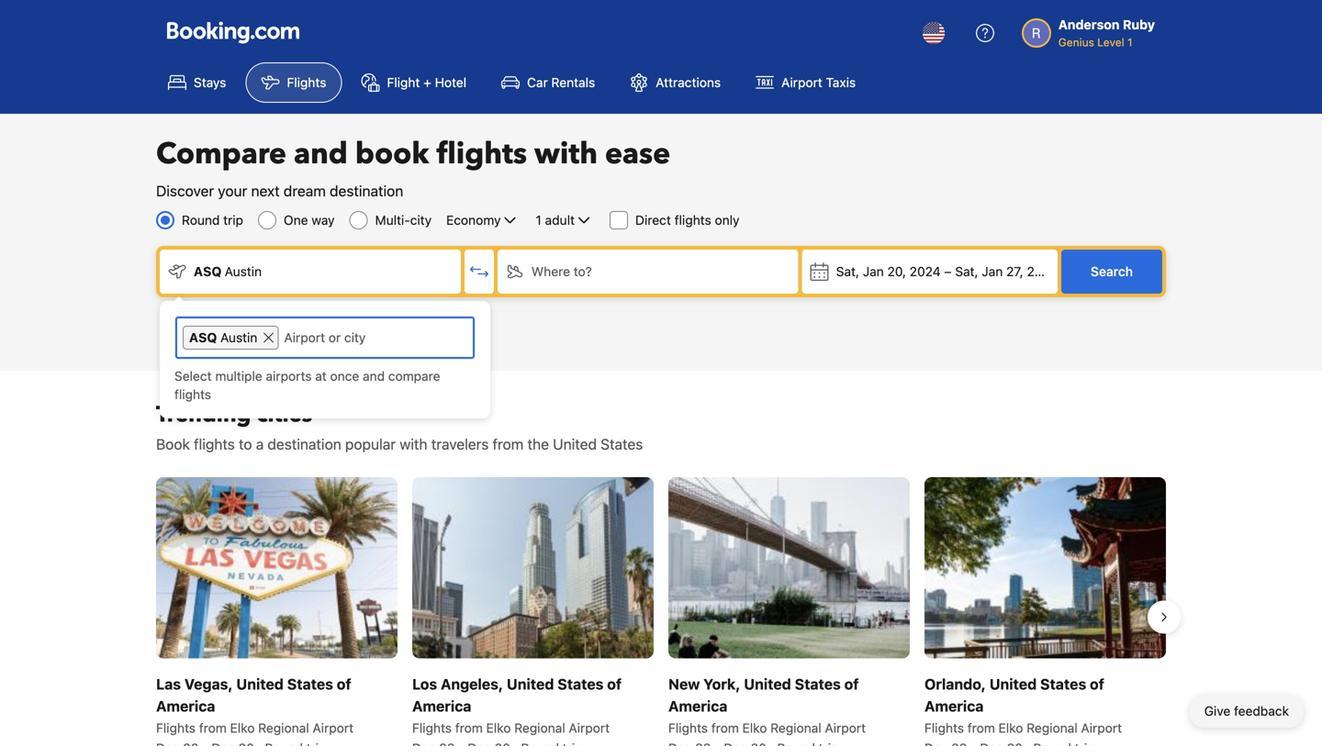 Task type: locate. For each thing, give the bounding box(es) containing it.
united right the
[[553, 436, 597, 453]]

of inside las vegas, united states of america flights from elko regional airport
[[337, 675, 351, 693]]

2 2024 from the left
[[1027, 264, 1058, 279]]

0 horizontal spatial 1
[[536, 213, 542, 228]]

airport inside las vegas, united states of america flights from elko regional airport
[[313, 720, 354, 736]]

of
[[337, 675, 351, 693], [607, 675, 622, 693], [844, 675, 859, 693], [1090, 675, 1104, 693]]

of inside los angeles, united states of america flights from elko regional airport
[[607, 675, 622, 693]]

flights for las vegas, united states of america
[[156, 720, 196, 736]]

america down orlando, on the bottom right
[[925, 698, 984, 715]]

2024
[[910, 264, 941, 279], [1027, 264, 1058, 279]]

states inside las vegas, united states of america flights from elko regional airport
[[287, 675, 333, 693]]

from down orlando, on the bottom right
[[967, 720, 995, 736]]

united inside trending cities book flights to a destination popular with travelers from the united states
[[553, 436, 597, 453]]

united right "york,"
[[744, 675, 791, 693]]

4 elko from the left
[[999, 720, 1023, 736]]

booking.com logo image
[[167, 22, 299, 44], [167, 22, 299, 44]]

destination inside trending cities book flights to a destination popular with travelers from the united states
[[268, 436, 341, 453]]

0 horizontal spatial with
[[400, 436, 427, 453]]

from down angeles,
[[455, 720, 483, 736]]

states inside new york, united states of america flights from elko regional airport
[[795, 675, 841, 693]]

adult
[[545, 213, 575, 228]]

regional for angeles,
[[514, 720, 565, 736]]

level
[[1097, 36, 1124, 49]]

0 horizontal spatial jan
[[863, 264, 884, 279]]

jan
[[863, 264, 884, 279], [982, 264, 1003, 279]]

from inside las vegas, united states of america flights from elko regional airport
[[199, 720, 227, 736]]

1 horizontal spatial jan
[[982, 264, 1003, 279]]

los angeles, united states of america flights from elko regional airport
[[412, 675, 622, 736]]

1 of from the left
[[337, 675, 351, 693]]

america down las
[[156, 698, 215, 715]]

3 america from the left
[[668, 698, 728, 715]]

america inside new york, united states of america flights from elko regional airport
[[668, 698, 728, 715]]

asq up select
[[189, 330, 217, 345]]

3 regional from the left
[[770, 720, 821, 736]]

america
[[156, 698, 215, 715], [412, 698, 471, 715], [668, 698, 728, 715], [925, 698, 984, 715]]

1
[[1127, 36, 1133, 49], [536, 213, 542, 228]]

austin down trip
[[225, 264, 262, 279]]

anderson ruby genius level 1
[[1058, 17, 1155, 49]]

with inside trending cities book flights to a destination popular with travelers from the united states
[[400, 436, 427, 453]]

1 horizontal spatial sat,
[[955, 264, 978, 279]]

to
[[239, 436, 252, 453]]

elko inside new york, united states of america flights from elko regional airport
[[742, 720, 767, 736]]

2 elko from the left
[[486, 720, 511, 736]]

0 horizontal spatial sat,
[[836, 264, 859, 279]]

and up dream at the left of the page
[[294, 134, 348, 174]]

trending cities book flights to a destination popular with travelers from the united states
[[156, 400, 643, 453]]

america down new
[[668, 698, 728, 715]]

united for las vegas, united states of america
[[236, 675, 284, 693]]

taxis
[[826, 75, 856, 90]]

2024 right 27, at the top right
[[1027, 264, 1058, 279]]

search button
[[1061, 250, 1162, 294]]

0 horizontal spatial 2024
[[910, 264, 941, 279]]

las vegas, united states of america flights from elko regional airport
[[156, 675, 354, 736]]

4 of from the left
[[1090, 675, 1104, 693]]

flights left to
[[194, 436, 235, 453]]

regional inside las vegas, united states of america flights from elko regional airport
[[258, 720, 309, 736]]

0 horizontal spatial and
[[294, 134, 348, 174]]

asq austin
[[194, 264, 262, 279], [189, 330, 257, 345]]

united inside las vegas, united states of america flights from elko regional airport
[[236, 675, 284, 693]]

city
[[410, 213, 432, 228]]

with
[[534, 134, 598, 174], [400, 436, 427, 453]]

york,
[[703, 675, 740, 693]]

asq austin down trip
[[194, 264, 262, 279]]

united right orlando, on the bottom right
[[989, 675, 1037, 693]]

regional inside the orlando, united states of america flights from elko regional airport
[[1027, 720, 1078, 736]]

elko inside los angeles, united states of america flights from elko regional airport
[[486, 720, 511, 736]]

with right popular
[[400, 436, 427, 453]]

angeles,
[[441, 675, 503, 693]]

destination
[[330, 182, 403, 200], [268, 436, 341, 453]]

asq down round trip in the left top of the page
[[194, 264, 222, 279]]

united right vegas,
[[236, 675, 284, 693]]

0 vertical spatial asq austin
[[194, 264, 262, 279]]

3 of from the left
[[844, 675, 859, 693]]

2 america from the left
[[412, 698, 471, 715]]

flights
[[287, 75, 326, 90], [156, 720, 196, 736], [412, 720, 452, 736], [668, 720, 708, 736], [925, 720, 964, 736]]

2 jan from the left
[[982, 264, 1003, 279]]

from for los angeles, united states of america
[[455, 720, 483, 736]]

flights inside new york, united states of america flights from elko regional airport
[[668, 720, 708, 736]]

regional
[[258, 720, 309, 736], [514, 720, 565, 736], [770, 720, 821, 736], [1027, 720, 1078, 736]]

1 inside 1 adult 'popup button'
[[536, 213, 542, 228]]

1 america from the left
[[156, 698, 215, 715]]

and inside compare and book flights with ease discover your next dream destination
[[294, 134, 348, 174]]

give
[[1204, 704, 1231, 719]]

3 elko from the left
[[742, 720, 767, 736]]

1 horizontal spatial with
[[534, 134, 598, 174]]

airport for las vegas, united states of america
[[313, 720, 354, 736]]

jan left 27, at the top right
[[982, 264, 1003, 279]]

flights up economy
[[436, 134, 527, 174]]

sat, left '20,'
[[836, 264, 859, 279]]

united for new york, united states of america
[[744, 675, 791, 693]]

car
[[527, 75, 548, 90]]

regional inside los angeles, united states of america flights from elko regional airport
[[514, 720, 565, 736]]

from inside new york, united states of america flights from elko regional airport
[[711, 720, 739, 736]]

from
[[493, 436, 524, 453], [199, 720, 227, 736], [455, 720, 483, 736], [711, 720, 739, 736], [967, 720, 995, 736]]

only
[[715, 213, 740, 228]]

1 elko from the left
[[230, 720, 255, 736]]

from inside los angeles, united states of america flights from elko regional airport
[[455, 720, 483, 736]]

sat, right –
[[955, 264, 978, 279]]

and
[[294, 134, 348, 174], [363, 369, 385, 384]]

where to?
[[531, 264, 592, 279]]

rentals
[[551, 75, 595, 90]]

ease
[[605, 134, 670, 174]]

0 vertical spatial austin
[[225, 264, 262, 279]]

states
[[601, 436, 643, 453], [287, 675, 333, 693], [558, 675, 604, 693], [795, 675, 841, 693], [1040, 675, 1086, 693]]

1 vertical spatial and
[[363, 369, 385, 384]]

united inside los angeles, united states of america flights from elko regional airport
[[507, 675, 554, 693]]

united inside the orlando, united states of america flights from elko regional airport
[[989, 675, 1037, 693]]

jan left '20,'
[[863, 264, 884, 279]]

1 right level
[[1127, 36, 1133, 49]]

asq
[[194, 264, 222, 279], [189, 330, 217, 345]]

united
[[553, 436, 597, 453], [236, 675, 284, 693], [507, 675, 554, 693], [744, 675, 791, 693], [989, 675, 1037, 693]]

sat, jan 20, 2024 – sat, jan 27, 2024
[[836, 264, 1058, 279]]

america inside las vegas, united states of america flights from elko regional airport
[[156, 698, 215, 715]]

1 left adult
[[536, 213, 542, 228]]

destination down cities
[[268, 436, 341, 453]]

flights inside las vegas, united states of america flights from elko regional airport
[[156, 720, 196, 736]]

los angeles, united states of america image
[[412, 477, 654, 658]]

1 vertical spatial 1
[[536, 213, 542, 228]]

from for new york, united states of america
[[711, 720, 739, 736]]

book
[[355, 134, 429, 174]]

with up 1 adult 'popup button'
[[534, 134, 598, 174]]

1 adult
[[536, 213, 575, 228]]

flight
[[387, 75, 420, 90]]

4 regional from the left
[[1027, 720, 1078, 736]]

airport for los angeles, united states of america
[[569, 720, 610, 736]]

stays
[[194, 75, 226, 90]]

states inside the orlando, united states of america flights from elko regional airport
[[1040, 675, 1086, 693]]

0 vertical spatial 1
[[1127, 36, 1133, 49]]

economy
[[446, 213, 501, 228]]

region
[[141, 470, 1181, 746]]

america inside los angeles, united states of america flights from elko regional airport
[[412, 698, 471, 715]]

austin
[[225, 264, 262, 279], [220, 330, 257, 345]]

4 america from the left
[[925, 698, 984, 715]]

2 regional from the left
[[514, 720, 565, 736]]

0 vertical spatial and
[[294, 134, 348, 174]]

elko inside las vegas, united states of america flights from elko regional airport
[[230, 720, 255, 736]]

states inside los angeles, united states of america flights from elko regional airport
[[558, 675, 604, 693]]

airport inside los angeles, united states of america flights from elko regional airport
[[569, 720, 610, 736]]

of inside new york, united states of america flights from elko regional airport
[[844, 675, 859, 693]]

austin up multiple
[[220, 330, 257, 345]]

and right once
[[363, 369, 385, 384]]

orlando, united states of america image
[[925, 477, 1166, 658]]

1 horizontal spatial 1
[[1127, 36, 1133, 49]]

flights down select
[[174, 387, 211, 402]]

2 sat, from the left
[[955, 264, 978, 279]]

airport inside new york, united states of america flights from elko regional airport
[[825, 720, 866, 736]]

round
[[182, 213, 220, 228]]

2024 left –
[[910, 264, 941, 279]]

elko
[[230, 720, 255, 736], [486, 720, 511, 736], [742, 720, 767, 736], [999, 720, 1023, 736]]

1 vertical spatial with
[[400, 436, 427, 453]]

1 vertical spatial destination
[[268, 436, 341, 453]]

0 vertical spatial with
[[534, 134, 598, 174]]

united inside new york, united states of america flights from elko regional airport
[[744, 675, 791, 693]]

from down "york,"
[[711, 720, 739, 736]]

destination up multi-
[[330, 182, 403, 200]]

of for new york, united states of america
[[844, 675, 859, 693]]

once
[[330, 369, 359, 384]]

1 inside anderson ruby genius level 1
[[1127, 36, 1133, 49]]

give feedback
[[1204, 704, 1289, 719]]

flights inside select multiple airports at once and compare flights
[[174, 387, 211, 402]]

asq austin up multiple
[[189, 330, 257, 345]]

airport
[[781, 75, 822, 90], [313, 720, 354, 736], [569, 720, 610, 736], [825, 720, 866, 736], [1081, 720, 1122, 736]]

regional for york,
[[770, 720, 821, 736]]

1 horizontal spatial and
[[363, 369, 385, 384]]

genius
[[1058, 36, 1094, 49]]

america for angeles,
[[412, 698, 471, 715]]

united right angeles,
[[507, 675, 554, 693]]

1 vertical spatial asq
[[189, 330, 217, 345]]

1 regional from the left
[[258, 720, 309, 736]]

orlando, united states of america flights from elko regional airport
[[925, 675, 1122, 736]]

flights
[[436, 134, 527, 174], [674, 213, 711, 228], [174, 387, 211, 402], [194, 436, 235, 453]]

from left the
[[493, 436, 524, 453]]

multi-
[[375, 213, 410, 228]]

multiple
[[215, 369, 262, 384]]

regional inside new york, united states of america flights from elko regional airport
[[770, 720, 821, 736]]

from down vegas,
[[199, 720, 227, 736]]

flight + hotel
[[387, 75, 466, 90]]

trip
[[223, 213, 243, 228]]

from inside trending cities book flights to a destination popular with travelers from the united states
[[493, 436, 524, 453]]

0 vertical spatial destination
[[330, 182, 403, 200]]

feedback
[[1234, 704, 1289, 719]]

anderson
[[1058, 17, 1120, 32]]

regional for vegas,
[[258, 720, 309, 736]]

flights inside los angeles, united states of america flights from elko regional airport
[[412, 720, 452, 736]]

book
[[156, 436, 190, 453]]

america down los on the left
[[412, 698, 471, 715]]

1 horizontal spatial 2024
[[1027, 264, 1058, 279]]

2 of from the left
[[607, 675, 622, 693]]



Task type: vqa. For each thing, say whether or not it's contained in the screenshot.
17
no



Task type: describe. For each thing, give the bounding box(es) containing it.
elko for york,
[[742, 720, 767, 736]]

the
[[527, 436, 549, 453]]

destination inside compare and book flights with ease discover your next dream destination
[[330, 182, 403, 200]]

direct flights only
[[635, 213, 740, 228]]

select multiple airports at once and compare flights
[[174, 369, 440, 402]]

multi-city
[[375, 213, 432, 228]]

flights inside trending cities book flights to a destination popular with travelers from the united states
[[194, 436, 235, 453]]

search
[[1091, 264, 1133, 279]]

flights for los angeles, united states of america
[[412, 720, 452, 736]]

region containing las vegas, united states of america
[[141, 470, 1181, 746]]

las vegas, united states of america image
[[156, 477, 398, 658]]

compare
[[156, 134, 286, 174]]

vegas,
[[184, 675, 233, 693]]

flight + hotel link
[[346, 62, 482, 103]]

new york, united states of america image
[[668, 477, 910, 658]]

airport taxis link
[[740, 62, 871, 103]]

airports
[[266, 369, 312, 384]]

new york, united states of america flights from elko regional airport
[[668, 675, 866, 736]]

cities
[[257, 400, 312, 430]]

new
[[668, 675, 700, 693]]

america for vegas,
[[156, 698, 215, 715]]

flights left only at the top right of the page
[[674, 213, 711, 228]]

attractions link
[[614, 62, 736, 103]]

elko for angeles,
[[486, 720, 511, 736]]

popular
[[345, 436, 396, 453]]

and inside select multiple airports at once and compare flights
[[363, 369, 385, 384]]

elko for vegas,
[[230, 720, 255, 736]]

to?
[[574, 264, 592, 279]]

los
[[412, 675, 437, 693]]

hotel
[[435, 75, 466, 90]]

flights inside compare and book flights with ease discover your next dream destination
[[436, 134, 527, 174]]

1 adult button
[[534, 209, 595, 231]]

give feedback button
[[1190, 695, 1304, 728]]

ruby
[[1123, 17, 1155, 32]]

way
[[312, 213, 335, 228]]

flights link
[[246, 62, 342, 103]]

car rentals
[[527, 75, 595, 90]]

states inside trending cities book flights to a destination popular with travelers from the united states
[[601, 436, 643, 453]]

from for las vegas, united states of america
[[199, 720, 227, 736]]

airport inside the orlando, united states of america flights from elko regional airport
[[1081, 720, 1122, 736]]

dream
[[284, 182, 326, 200]]

0 vertical spatial asq
[[194, 264, 222, 279]]

20,
[[887, 264, 906, 279]]

1 jan from the left
[[863, 264, 884, 279]]

airport taxis
[[781, 75, 856, 90]]

from inside the orlando, united states of america flights from elko regional airport
[[967, 720, 995, 736]]

america for york,
[[668, 698, 728, 715]]

las
[[156, 675, 181, 693]]

with inside compare and book flights with ease discover your next dream destination
[[534, 134, 598, 174]]

where
[[531, 264, 570, 279]]

direct
[[635, 213, 671, 228]]

select
[[174, 369, 212, 384]]

states for new york, united states of america
[[795, 675, 841, 693]]

discover
[[156, 182, 214, 200]]

1 sat, from the left
[[836, 264, 859, 279]]

round trip
[[182, 213, 243, 228]]

elko inside the orlando, united states of america flights from elko regional airport
[[999, 720, 1023, 736]]

Airport or city text field
[[282, 326, 467, 350]]

trending
[[156, 400, 251, 430]]

car rentals link
[[486, 62, 611, 103]]

–
[[944, 264, 952, 279]]

attractions
[[656, 75, 721, 90]]

where to? button
[[497, 250, 798, 294]]

one
[[284, 213, 308, 228]]

airport for new york, united states of america
[[825, 720, 866, 736]]

compare
[[388, 369, 440, 384]]

of for los angeles, united states of america
[[607, 675, 622, 693]]

1 vertical spatial austin
[[220, 330, 257, 345]]

+
[[423, 75, 431, 90]]

orlando,
[[925, 675, 986, 693]]

states for los angeles, united states of america
[[558, 675, 604, 693]]

america inside the orlando, united states of america flights from elko regional airport
[[925, 698, 984, 715]]

27,
[[1006, 264, 1023, 279]]

flights inside the orlando, united states of america flights from elko regional airport
[[925, 720, 964, 736]]

of inside the orlando, united states of america flights from elko regional airport
[[1090, 675, 1104, 693]]

at
[[315, 369, 327, 384]]

flights for new york, united states of america
[[668, 720, 708, 736]]

1 2024 from the left
[[910, 264, 941, 279]]

a
[[256, 436, 264, 453]]

one way
[[284, 213, 335, 228]]

states for las vegas, united states of america
[[287, 675, 333, 693]]

travelers
[[431, 436, 489, 453]]

1 vertical spatial asq austin
[[189, 330, 257, 345]]

united for los angeles, united states of america
[[507, 675, 554, 693]]

sat, jan 20, 2024 – sat, jan 27, 2024 button
[[802, 250, 1058, 294]]

compare and book flights with ease discover your next dream destination
[[156, 134, 670, 200]]

of for las vegas, united states of america
[[337, 675, 351, 693]]

your
[[218, 182, 247, 200]]

stays link
[[152, 62, 242, 103]]

next
[[251, 182, 280, 200]]



